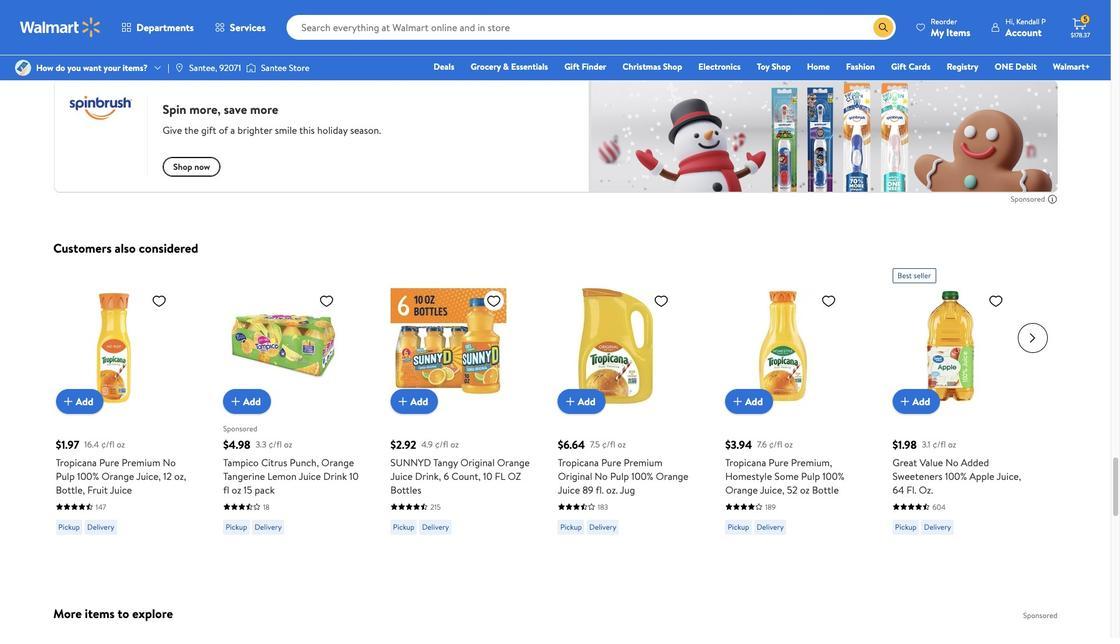 Task type: locate. For each thing, give the bounding box(es) containing it.
orange up the 147
[[101, 470, 134, 483]]

delivery down "18" in the left bottom of the page
[[255, 522, 282, 533]]

1 horizontal spatial no
[[595, 470, 608, 483]]

christmas
[[623, 60, 661, 73]]

sponsored inside the sponsored $4.98 3.3 ¢/fl oz tampico citrus punch, orange tangerine lemon juice drink 10 fl oz 15 pack
[[223, 424, 257, 434]]

orange inside $3.94 7.6 ¢/fl oz tropicana pure premium, homestyle some pulp 100% orange juice, 52 oz bottle
[[725, 483, 758, 497]]

$6.64 7.5 ¢/fl oz tropicana pure premium original no pulp 100% orange juice 89 fl. oz. jug
[[558, 437, 688, 497]]

shop right christmas
[[663, 60, 682, 73]]

pulp down $1.97
[[56, 470, 75, 483]]

2 pickup from the left
[[226, 522, 247, 533]]

add button for great value no added sweeteners 100% apple juice, 64 fl. oz. image
[[893, 389, 940, 414]]

orange right jug
[[656, 470, 688, 483]]

¢/fl inside the sponsored $4.98 3.3 ¢/fl oz tampico citrus punch, orange tangerine lemon juice drink 10 fl oz 15 pack
[[268, 438, 282, 451]]

considered
[[139, 240, 198, 257]]

6 add from the left
[[912, 395, 930, 408]]

premium,
[[791, 456, 832, 470]]

1 horizontal spatial  image
[[246, 62, 256, 74]]

add to cart image up $4.98
[[228, 394, 243, 409]]

¢/fl right 16.4
[[101, 438, 114, 451]]

2 ¢/fl from the left
[[268, 438, 282, 451]]

tropicana pure premium, homestyle some pulp 100% orange juice, 52 oz bottle image
[[725, 288, 841, 404]]

original left fl.
[[558, 470, 592, 483]]

add to cart image up $1.98
[[898, 394, 912, 409]]

juice, up the 189
[[760, 483, 785, 497]]

1 gift from the left
[[564, 60, 580, 73]]

¢/fl right 7.6
[[769, 438, 782, 451]]

toy shop
[[757, 60, 791, 73]]

juice inside the sponsored $4.98 3.3 ¢/fl oz tampico citrus punch, orange tangerine lemon juice drink 10 fl oz 15 pack
[[299, 470, 321, 483]]

3 add to cart image from the left
[[898, 394, 912, 409]]

one debit link
[[989, 60, 1042, 74]]

one debit
[[995, 60, 1037, 73]]

add to favorites list, great value no added sweeteners 100% apple juice, 64 fl. oz. image
[[988, 293, 1003, 309]]

oz up tangy
[[450, 438, 459, 451]]

pulp right fl.
[[610, 470, 629, 483]]

100% inside '$1.98 3.1 ¢/fl oz great value no added sweeteners 100% apple juice, 64 fl. oz.'
[[945, 470, 967, 483]]

3 add button from the left
[[390, 389, 438, 414]]

 image
[[15, 60, 31, 76]]

100% right oz. at the bottom
[[631, 470, 653, 483]]

pulp right 52
[[801, 470, 820, 483]]

¢/fl right 3.1
[[932, 438, 946, 451]]

add up 3.3
[[243, 395, 261, 408]]

original left fl
[[460, 456, 495, 470]]

search icon image
[[878, 22, 888, 32]]

¢/fl for $2.92
[[435, 438, 448, 451]]

orange
[[321, 456, 354, 470], [497, 456, 530, 470], [101, 470, 134, 483], [656, 470, 688, 483], [725, 483, 758, 497]]

items
[[85, 605, 115, 622]]

original inside $2.92 4.9 ¢/fl oz sunnyd tangy original orange juice drink, 6 count, 10 fl oz bottles
[[460, 456, 495, 470]]

| right 'one'
[[1020, 55, 1022, 65]]

pure up oz. at the bottom
[[601, 456, 621, 470]]

delivery down '215'
[[422, 522, 449, 533]]

oz.
[[919, 483, 933, 497]]

2 delivery from the left
[[255, 522, 282, 533]]

delivery for $2.92
[[422, 522, 449, 533]]

0 horizontal spatial pure
[[99, 456, 119, 470]]

add to cart image up $3.94
[[730, 394, 745, 409]]

no inside $6.64 7.5 ¢/fl oz tropicana pure premium original no pulp 100% orange juice 89 fl. oz. jug
[[595, 470, 608, 483]]

sponsored
[[984, 55, 1018, 65], [1011, 194, 1045, 205], [223, 424, 257, 434], [1023, 610, 1057, 621]]

add to favorites list, sunnyd tangy original orange juice drink, 6 count, 10 fl oz bottles image
[[486, 293, 501, 309]]

 image right the 92071
[[246, 62, 256, 74]]

juice inside $1.97 16.4 ¢/fl oz tropicana pure premium no pulp 100% orange juice, 12 oz, bottle, fruit juice
[[110, 483, 132, 497]]

1 horizontal spatial pulp
[[610, 470, 629, 483]]

bottles
[[390, 483, 421, 497]]

orange down $3.94
[[725, 483, 758, 497]]

shop for toy shop
[[772, 60, 791, 73]]

2 horizontal spatial add to cart image
[[730, 394, 745, 409]]

orange right count,
[[497, 456, 530, 470]]

reorder
[[931, 16, 957, 26]]

1 tropicana from the left
[[56, 456, 97, 470]]

¢/fl right 4.9 at bottom left
[[435, 438, 448, 451]]

tangerine
[[223, 470, 265, 483]]

product group
[[56, 263, 196, 540], [223, 263, 363, 540], [390, 263, 530, 540], [558, 263, 698, 540], [725, 263, 865, 540], [893, 263, 1032, 540]]

&
[[503, 60, 509, 73]]

no inside '$1.98 3.1 ¢/fl oz great value no added sweeteners 100% apple juice, 64 fl. oz.'
[[945, 456, 959, 470]]

1 horizontal spatial tropicana
[[558, 456, 599, 470]]

2 pure from the left
[[601, 456, 621, 470]]

premium inside $6.64 7.5 ¢/fl oz tropicana pure premium original no pulp 100% orange juice 89 fl. oz. jug
[[624, 456, 662, 470]]

4 add button from the left
[[558, 389, 606, 414]]

tropicana down $3.94
[[725, 456, 766, 470]]

tropicana inside $3.94 7.6 ¢/fl oz tropicana pure premium, homestyle some pulp 100% orange juice, 52 oz bottle
[[725, 456, 766, 470]]

4 add from the left
[[578, 395, 596, 408]]

tropicana inside $1.97 16.4 ¢/fl oz tropicana pure premium no pulp 100% orange juice, 12 oz, bottle, fruit juice
[[56, 456, 97, 470]]

100% down 16.4
[[77, 470, 99, 483]]

2 horizontal spatial pure
[[769, 456, 789, 470]]

1 10 from the left
[[349, 470, 359, 483]]

pure inside $1.97 16.4 ¢/fl oz tropicana pure premium no pulp 100% orange juice, 12 oz, bottle, fruit juice
[[99, 456, 119, 470]]

juice right fruit
[[110, 483, 132, 497]]

add to cart image for $6.64
[[563, 394, 578, 409]]

52
[[787, 483, 798, 497]]

1 add from the left
[[76, 395, 93, 408]]

add button up $6.64
[[558, 389, 606, 414]]

5 delivery from the left
[[757, 522, 784, 533]]

do
[[56, 62, 65, 74]]

juice, right apple
[[997, 470, 1021, 483]]

juice left 89
[[558, 483, 580, 497]]

shop
[[663, 60, 682, 73], [772, 60, 791, 73]]

want
[[83, 62, 102, 74]]

3 pickup from the left
[[393, 522, 414, 533]]

add
[[76, 395, 93, 408], [243, 395, 261, 408], [410, 395, 428, 408], [578, 395, 596, 408], [745, 395, 763, 408], [912, 395, 930, 408]]

| down product at the top of page
[[168, 62, 169, 74]]

oz,
[[174, 470, 186, 483]]

1 ¢/fl from the left
[[101, 438, 114, 451]]

3 pure from the left
[[769, 456, 789, 470]]

¢/fl inside $2.92 4.9 ¢/fl oz sunnyd tangy original orange juice drink, 6 count, 10 fl oz bottles
[[435, 438, 448, 451]]

juice left drink
[[299, 470, 321, 483]]

add button for tropicana pure premium, homestyle some pulp 100% orange juice, 52 oz bottle image
[[725, 389, 773, 414]]

1 product group from the left
[[56, 263, 196, 540]]

10 right drink
[[349, 470, 359, 483]]

orange right punch,
[[321, 456, 354, 470]]

0 horizontal spatial add to cart image
[[228, 394, 243, 409]]

3 add from the left
[[410, 395, 428, 408]]

customers also considered
[[53, 240, 198, 257]]

1 shop from the left
[[663, 60, 682, 73]]

fl
[[223, 483, 229, 497]]

1 pickup from the left
[[58, 522, 80, 533]]

3 add to cart image from the left
[[730, 394, 745, 409]]

0 horizontal spatial pulp
[[56, 470, 75, 483]]

add to cart image
[[228, 394, 243, 409], [563, 394, 578, 409], [898, 394, 912, 409]]

gift finder link
[[559, 60, 612, 74]]

premium left 12
[[122, 456, 160, 470]]

juice inside $2.92 4.9 ¢/fl oz sunnyd tangy original orange juice drink, 6 count, 10 fl oz bottles
[[390, 470, 413, 483]]

0 horizontal spatial shop
[[663, 60, 682, 73]]

pure inside $3.94 7.6 ¢/fl oz tropicana pure premium, homestyle some pulp 100% orange juice, 52 oz bottle
[[769, 456, 789, 470]]

2 10 from the left
[[483, 470, 492, 483]]

6 product group from the left
[[893, 263, 1032, 540]]

1 add to cart image from the left
[[61, 394, 76, 409]]

oz right 16.4
[[117, 438, 125, 451]]

|
[[1020, 55, 1022, 65], [168, 62, 169, 74]]

tropicana down $6.64
[[558, 456, 599, 470]]

0 horizontal spatial gift
[[564, 60, 580, 73]]

pulp for $3.94
[[801, 470, 820, 483]]

12
[[163, 470, 172, 483]]

pure up 52
[[769, 456, 789, 470]]

registry link
[[941, 60, 984, 74]]

 image for santee, 92071
[[174, 63, 184, 73]]

add button up 16.4
[[56, 389, 103, 414]]

add button up $2.92 on the bottom of page
[[390, 389, 438, 414]]

drink
[[323, 470, 347, 483]]

home link
[[801, 60, 835, 74]]

183
[[598, 502, 608, 513]]

¢/fl inside '$1.98 3.1 ¢/fl oz great value no added sweeteners 100% apple juice, 64 fl. oz.'
[[932, 438, 946, 451]]

gift left the cards
[[891, 60, 906, 73]]

2 add from the left
[[243, 395, 261, 408]]

toy shop link
[[751, 60, 796, 74]]

next slide for customers also considered list image
[[1018, 323, 1047, 353]]

oz inside $6.64 7.5 ¢/fl oz tropicana pure premium original no pulp 100% orange juice 89 fl. oz. jug
[[617, 438, 626, 451]]

report incorrect product information
[[73, 43, 215, 56]]

punch,
[[290, 456, 319, 470]]

report incorrect product information button
[[63, 35, 225, 65]]

1 horizontal spatial shop
[[772, 60, 791, 73]]

100% inside $3.94 7.6 ¢/fl oz tropicana pure premium, homestyle some pulp 100% orange juice, 52 oz bottle
[[822, 470, 845, 483]]

0 horizontal spatial add to cart image
[[61, 394, 76, 409]]

tropicana pure premium original no pulp 100% orange juice 89 fl. oz. jug image
[[558, 288, 674, 404]]

4 delivery from the left
[[589, 522, 616, 533]]

1 delivery from the left
[[87, 522, 114, 533]]

gift for gift finder
[[564, 60, 580, 73]]

6 pickup from the left
[[895, 522, 917, 533]]

0 horizontal spatial  image
[[174, 63, 184, 73]]

value
[[920, 456, 943, 470]]

215
[[430, 502, 441, 513]]

¢/fl inside $6.64 7.5 ¢/fl oz tropicana pure premium original no pulp 100% orange juice 89 fl. oz. jug
[[602, 438, 615, 451]]

delivery
[[87, 522, 114, 533], [255, 522, 282, 533], [422, 522, 449, 533], [589, 522, 616, 533], [757, 522, 784, 533], [924, 522, 951, 533]]

juice, left 12
[[136, 470, 161, 483]]

product group containing $4.98
[[223, 263, 363, 540]]

add up 7.6
[[745, 395, 763, 408]]

5 ¢/fl from the left
[[769, 438, 782, 451]]

$2.92
[[390, 437, 416, 453]]

oz right 52
[[800, 483, 810, 497]]

oz
[[508, 470, 521, 483]]

add up 3.1
[[912, 395, 930, 408]]

10 inside the sponsored $4.98 3.3 ¢/fl oz tampico citrus punch, orange tangerine lemon juice drink 10 fl oz 15 pack
[[349, 470, 359, 483]]

no inside $1.97 16.4 ¢/fl oz tropicana pure premium no pulp 100% orange juice, 12 oz, bottle, fruit juice
[[163, 456, 176, 470]]

add button up 3.1
[[893, 389, 940, 414]]

add button for tropicana pure premium original no pulp 100% orange juice 89 fl. oz. jug image
[[558, 389, 606, 414]]

pulp for $6.64
[[610, 470, 629, 483]]

add to favorites list, tropicana pure premium no pulp 100% orange juice, 12 oz, bottle, fruit juice image
[[152, 293, 167, 309]]

2 horizontal spatial no
[[945, 456, 959, 470]]

customers
[[53, 240, 112, 257]]

tampico citrus punch, orange tangerine lemon juice drink 10 fl oz 15 pack image
[[223, 288, 339, 404]]

add up 4.9 at bottom left
[[410, 395, 428, 408]]

tropicana inside $6.64 7.5 ¢/fl oz tropicana pure premium original no pulp 100% orange juice 89 fl. oz. jug
[[558, 456, 599, 470]]

gift
[[564, 60, 580, 73], [891, 60, 906, 73]]

walmart image
[[20, 17, 101, 37]]

1 horizontal spatial pure
[[601, 456, 621, 470]]

add to cart image for $1.97
[[61, 394, 76, 409]]

santee
[[261, 62, 287, 74]]

2 horizontal spatial add to cart image
[[898, 394, 912, 409]]

2 product group from the left
[[223, 263, 363, 540]]

add button up $4.98
[[223, 389, 271, 414]]

2 add to cart image from the left
[[563, 394, 578, 409]]

2 horizontal spatial tropicana
[[725, 456, 766, 470]]

information
[[170, 43, 215, 56]]

10 left fl
[[483, 470, 492, 483]]

add to cart image up $1.97
[[61, 394, 76, 409]]

0 horizontal spatial tropicana
[[56, 456, 97, 470]]

pure
[[99, 456, 119, 470], [601, 456, 621, 470], [769, 456, 789, 470]]

3 delivery from the left
[[422, 522, 449, 533]]

add to cart image up $6.64
[[563, 394, 578, 409]]

¢/fl right 3.3
[[268, 438, 282, 451]]

1 add button from the left
[[56, 389, 103, 414]]

5 add from the left
[[745, 395, 763, 408]]

add button
[[56, 389, 103, 414], [223, 389, 271, 414], [390, 389, 438, 414], [558, 389, 606, 414], [725, 389, 773, 414], [893, 389, 940, 414]]

 image down information
[[174, 63, 184, 73]]

100% left apple
[[945, 470, 967, 483]]

2 horizontal spatial juice,
[[997, 470, 1021, 483]]

pickup for $2.92
[[393, 522, 414, 533]]

4 100% from the left
[[945, 470, 967, 483]]

juice left drink,
[[390, 470, 413, 483]]

premium for $6.64
[[624, 456, 662, 470]]

6 ¢/fl from the left
[[932, 438, 946, 451]]

100% inside $1.97 16.4 ¢/fl oz tropicana pure premium no pulp 100% orange juice, 12 oz, bottle, fruit juice
[[77, 470, 99, 483]]

5 add button from the left
[[725, 389, 773, 414]]

pickup for $4.98
[[226, 522, 247, 533]]

add button up $3.94
[[725, 389, 773, 414]]

lemon
[[267, 470, 297, 483]]

oz inside '$1.98 3.1 ¢/fl oz great value no added sweeteners 100% apple juice, 64 fl. oz.'
[[948, 438, 956, 451]]

delivery for $4.98
[[255, 522, 282, 533]]

6 delivery from the left
[[924, 522, 951, 533]]

fashion link
[[840, 60, 881, 74]]

fl.
[[907, 483, 916, 497]]

premium for $1.97
[[122, 456, 160, 470]]

add to cart image for $3.94
[[730, 394, 745, 409]]

1 horizontal spatial 10
[[483, 470, 492, 483]]

3 pulp from the left
[[801, 470, 820, 483]]

3 100% from the left
[[822, 470, 845, 483]]

add button for the tropicana pure premium no pulp 100% orange juice, 12 oz, bottle, fruit juice image
[[56, 389, 103, 414]]

2 pulp from the left
[[610, 470, 629, 483]]

tropicana pure premium no pulp 100% orange juice, 12 oz, bottle, fruit juice image
[[56, 288, 172, 404]]

add to cart image up $2.92 on the bottom of page
[[395, 394, 410, 409]]

$2.92 4.9 ¢/fl oz sunnyd tangy original orange juice drink, 6 count, 10 fl oz bottles
[[390, 437, 530, 497]]

0 horizontal spatial premium
[[122, 456, 160, 470]]

shop right the toy
[[772, 60, 791, 73]]

premium up jug
[[624, 456, 662, 470]]

¢/fl for $6.64
[[602, 438, 615, 451]]

drink,
[[415, 470, 441, 483]]

3 tropicana from the left
[[725, 456, 766, 470]]

original inside $6.64 7.5 ¢/fl oz tropicana pure premium original no pulp 100% orange juice 89 fl. oz. jug
[[558, 470, 592, 483]]

2 gift from the left
[[891, 60, 906, 73]]

1 horizontal spatial add to cart image
[[563, 394, 578, 409]]

delivery down the 189
[[757, 522, 784, 533]]

oz inside $2.92 4.9 ¢/fl oz sunnyd tangy original orange juice drink, 6 count, 10 fl oz bottles
[[450, 438, 459, 451]]

1 horizontal spatial gift
[[891, 60, 906, 73]]

0 horizontal spatial juice,
[[136, 470, 161, 483]]

juice, inside $3.94 7.6 ¢/fl oz tropicana pure premium, homestyle some pulp 100% orange juice, 52 oz bottle
[[760, 483, 785, 497]]

how do you want your items?
[[36, 62, 148, 74]]

juice,
[[136, 470, 161, 483], [997, 470, 1021, 483], [760, 483, 785, 497]]

1 horizontal spatial premium
[[624, 456, 662, 470]]

2 add button from the left
[[223, 389, 271, 414]]

gift left finder
[[564, 60, 580, 73]]

1 100% from the left
[[77, 470, 99, 483]]

2 horizontal spatial pulp
[[801, 470, 820, 483]]

4 ¢/fl from the left
[[602, 438, 615, 451]]

2 tropicana from the left
[[558, 456, 599, 470]]

count,
[[451, 470, 481, 483]]

pure up fruit
[[99, 456, 119, 470]]

1 horizontal spatial original
[[558, 470, 592, 483]]

92071
[[219, 62, 241, 74]]

1 pure from the left
[[99, 456, 119, 470]]

add up 7.5
[[578, 395, 596, 408]]

santee,
[[189, 62, 217, 74]]

apple
[[969, 470, 995, 483]]

2 premium from the left
[[624, 456, 662, 470]]

delivery down 183
[[589, 522, 616, 533]]

1 horizontal spatial juice,
[[760, 483, 785, 497]]

2 add to cart image from the left
[[395, 394, 410, 409]]

 image
[[246, 62, 256, 74], [174, 63, 184, 73]]

5 $178.37
[[1071, 14, 1090, 39]]

tropicana for $1.97
[[56, 456, 97, 470]]

4 pickup from the left
[[560, 522, 582, 533]]

1 horizontal spatial add to cart image
[[395, 394, 410, 409]]

ad disclaimer and feedback image
[[1047, 194, 1057, 204]]

$1.98 3.1 ¢/fl oz great value no added sweeteners 100% apple juice, 64 fl. oz.
[[893, 437, 1021, 497]]

add for add to cart image for $3.94
[[745, 395, 763, 408]]

3 ¢/fl from the left
[[435, 438, 448, 451]]

4 product group from the left
[[558, 263, 698, 540]]

product group containing $1.98
[[893, 263, 1032, 540]]

oz right 7.5
[[617, 438, 626, 451]]

0 horizontal spatial 10
[[349, 470, 359, 483]]

¢/fl inside $1.97 16.4 ¢/fl oz tropicana pure premium no pulp 100% orange juice, 12 oz, bottle, fruit juice
[[101, 438, 114, 451]]

delivery down 604
[[924, 522, 951, 533]]

¢/fl for $1.97
[[101, 438, 114, 451]]

oz inside $1.97 16.4 ¢/fl oz tropicana pure premium no pulp 100% orange juice, 12 oz, bottle, fruit juice
[[117, 438, 125, 451]]

oz right 3.1
[[948, 438, 956, 451]]

how
[[36, 62, 53, 74]]

¢/fl right 7.5
[[602, 438, 615, 451]]

1 premium from the left
[[122, 456, 160, 470]]

add up 16.4
[[76, 395, 93, 408]]

my
[[931, 25, 944, 39]]

1 pulp from the left
[[56, 470, 75, 483]]

2 shop from the left
[[772, 60, 791, 73]]

Walmart Site-Wide search field
[[286, 15, 896, 40]]

juice, inside '$1.98 3.1 ¢/fl oz great value no added sweeteners 100% apple juice, 64 fl. oz.'
[[997, 470, 1021, 483]]

tropicana down $1.97
[[56, 456, 97, 470]]

0 horizontal spatial no
[[163, 456, 176, 470]]

2 100% from the left
[[631, 470, 653, 483]]

orange inside the sponsored $4.98 3.3 ¢/fl oz tampico citrus punch, orange tangerine lemon juice drink 10 fl oz 15 pack
[[321, 456, 354, 470]]

¢/fl inside $3.94 7.6 ¢/fl oz tropicana pure premium, homestyle some pulp 100% orange juice, 52 oz bottle
[[769, 438, 782, 451]]

registry
[[947, 60, 978, 73]]

16.4
[[84, 438, 99, 451]]

tropicana for $6.64
[[558, 456, 599, 470]]

3 product group from the left
[[390, 263, 530, 540]]

add to cart image
[[61, 394, 76, 409], [395, 394, 410, 409], [730, 394, 745, 409]]

pulp inside $3.94 7.6 ¢/fl oz tropicana pure premium, homestyle some pulp 100% orange juice, 52 oz bottle
[[801, 470, 820, 483]]

6 add button from the left
[[893, 389, 940, 414]]

0 horizontal spatial original
[[460, 456, 495, 470]]

pure inside $6.64 7.5 ¢/fl oz tropicana pure premium original no pulp 100% orange juice 89 fl. oz. jug
[[601, 456, 621, 470]]

100% inside $6.64 7.5 ¢/fl oz tropicana pure premium original no pulp 100% orange juice 89 fl. oz. jug
[[631, 470, 653, 483]]

 image for santee store
[[246, 62, 256, 74]]

pulp inside $6.64 7.5 ¢/fl oz tropicana pure premium original no pulp 100% orange juice 89 fl. oz. jug
[[610, 470, 629, 483]]

pickup for $1.98
[[895, 522, 917, 533]]

add to favorites list, tropicana pure premium original no pulp 100% orange juice 89 fl. oz. jug image
[[654, 293, 669, 309]]

pure for $3.94
[[769, 456, 789, 470]]

5 product group from the left
[[725, 263, 865, 540]]

report
[[73, 43, 100, 56]]

delivery down the 147
[[87, 522, 114, 533]]

juice inside $6.64 7.5 ¢/fl oz tropicana pure premium original no pulp 100% orange juice 89 fl. oz. jug
[[558, 483, 580, 497]]

89
[[582, 483, 593, 497]]

juice, inside $1.97 16.4 ¢/fl oz tropicana pure premium no pulp 100% orange juice, 12 oz, bottle, fruit juice
[[136, 470, 161, 483]]

premium inside $1.97 16.4 ¢/fl oz tropicana pure premium no pulp 100% orange juice, 12 oz, bottle, fruit juice
[[122, 456, 160, 470]]

100% right 52
[[822, 470, 845, 483]]



Task type: vqa. For each thing, say whether or not it's contained in the screenshot.
Walmart Homepage icon at top
no



Task type: describe. For each thing, give the bounding box(es) containing it.
add to cart image for $1.98
[[898, 394, 912, 409]]

Search search field
[[286, 15, 896, 40]]

10 inside $2.92 4.9 ¢/fl oz sunnyd tangy original orange juice drink, 6 count, 10 fl oz bottles
[[483, 470, 492, 483]]

services button
[[204, 12, 276, 42]]

pack
[[255, 483, 275, 497]]

shop for christmas shop
[[663, 60, 682, 73]]

store
[[289, 62, 309, 74]]

hi, kendall p account
[[1005, 16, 1046, 39]]

disclaimer button
[[1023, 55, 1057, 65]]

citrus
[[261, 456, 287, 470]]

essentials
[[511, 60, 548, 73]]

great value no added sweeteners 100% apple juice, 64 fl. oz. image
[[893, 288, 1008, 404]]

deals link
[[428, 60, 460, 74]]

added
[[961, 456, 989, 470]]

great
[[893, 456, 917, 470]]

fl.
[[596, 483, 604, 497]]

juice, for $1.97
[[136, 470, 161, 483]]

fl
[[495, 470, 505, 483]]

tampico
[[223, 456, 259, 470]]

sponsored $4.98 3.3 ¢/fl oz tampico citrus punch, orange tangerine lemon juice drink 10 fl oz 15 pack
[[223, 424, 359, 497]]

product group containing $2.92
[[390, 263, 530, 540]]

7.6
[[757, 438, 767, 451]]

6
[[443, 470, 449, 483]]

¢/fl for $3.94
[[769, 438, 782, 451]]

3.1
[[922, 438, 930, 451]]

pulp inside $1.97 16.4 ¢/fl oz tropicana pure premium no pulp 100% orange juice, 12 oz, bottle, fruit juice
[[56, 470, 75, 483]]

grocery & essentials link
[[465, 60, 554, 74]]

sunnyd tangy original orange juice drink, 6 count, 10 fl oz bottles image
[[390, 288, 506, 404]]

walmart+
[[1053, 60, 1090, 73]]

some
[[774, 470, 799, 483]]

more
[[53, 605, 82, 622]]

orange inside $6.64 7.5 ¢/fl oz tropicana pure premium original no pulp 100% orange juice 89 fl. oz. jug
[[656, 470, 688, 483]]

account
[[1005, 25, 1042, 39]]

¢/fl for $1.98
[[932, 438, 946, 451]]

seller
[[914, 270, 931, 281]]

tropicana for $3.94
[[725, 456, 766, 470]]

add for 2nd add to cart image
[[410, 395, 428, 408]]

also
[[115, 240, 136, 257]]

pickup for $6.64
[[560, 522, 582, 533]]

electronics link
[[693, 60, 746, 74]]

departments button
[[111, 12, 204, 42]]

product group containing $6.64
[[558, 263, 698, 540]]

orange inside $2.92 4.9 ¢/fl oz sunnyd tangy original orange juice drink, 6 count, 10 fl oz bottles
[[497, 456, 530, 470]]

best
[[898, 270, 912, 281]]

grocery & essentials
[[471, 60, 548, 73]]

debit
[[1015, 60, 1037, 73]]

18
[[263, 502, 270, 513]]

oz.
[[606, 483, 618, 497]]

product group containing $1.97
[[56, 263, 196, 540]]

items?
[[123, 62, 148, 74]]

santee store
[[261, 62, 309, 74]]

oz right fl
[[232, 483, 241, 497]]

$3.94 7.6 ¢/fl oz tropicana pure premium, homestyle some pulp 100% orange juice, 52 oz bottle
[[725, 437, 845, 497]]

bottle,
[[56, 483, 85, 497]]

bottle
[[812, 483, 839, 497]]

explore
[[132, 605, 173, 622]]

$6.64
[[558, 437, 585, 453]]

oz up citrus
[[284, 438, 292, 451]]

hi,
[[1005, 16, 1014, 26]]

home
[[807, 60, 830, 73]]

1 add to cart image from the left
[[228, 394, 243, 409]]

add for $1.97's add to cart image
[[76, 395, 93, 408]]

147
[[96, 502, 106, 513]]

5
[[1083, 14, 1087, 24]]

jug
[[620, 483, 635, 497]]

$1.98
[[893, 437, 917, 453]]

$1.97 16.4 ¢/fl oz tropicana pure premium no pulp 100% orange juice, 12 oz, bottle, fruit juice
[[56, 437, 186, 497]]

15
[[244, 483, 252, 497]]

pure for $1.97
[[99, 456, 119, 470]]

fashion
[[846, 60, 875, 73]]

add for add to cart icon corresponding to $6.64
[[578, 395, 596, 408]]

clear search field text image
[[858, 22, 868, 32]]

delivery for $6.64
[[589, 522, 616, 533]]

product group containing $3.94
[[725, 263, 865, 540]]

1 horizontal spatial |
[[1020, 55, 1022, 65]]

delivery for $1.98
[[924, 522, 951, 533]]

add for first add to cart icon
[[243, 395, 261, 408]]

orange inside $1.97 16.4 ¢/fl oz tropicana pure premium no pulp 100% orange juice, 12 oz, bottle, fruit juice
[[101, 470, 134, 483]]

sweeteners
[[893, 470, 943, 483]]

santee, 92071
[[189, 62, 241, 74]]

more items to explore
[[53, 605, 173, 622]]

add button for tampico citrus punch, orange tangerine lemon juice drink 10 fl oz 15 pack image
[[223, 389, 271, 414]]

604
[[932, 502, 946, 513]]

sponsored | disclaimer
[[984, 55, 1057, 65]]

toy
[[757, 60, 770, 73]]

gift for gift cards
[[891, 60, 906, 73]]

cards
[[908, 60, 930, 73]]

juice, for $1.98
[[997, 470, 1021, 483]]

5 pickup from the left
[[728, 522, 749, 533]]

reorder my items
[[931, 16, 971, 39]]

7.5
[[590, 438, 600, 451]]

p
[[1041, 16, 1046, 26]]

0 horizontal spatial |
[[168, 62, 169, 74]]

gift cards link
[[886, 60, 936, 74]]

add for add to cart icon corresponding to $1.98
[[912, 395, 930, 408]]

oz right 7.6
[[784, 438, 793, 451]]

$4.98
[[223, 437, 251, 453]]

kendall
[[1016, 16, 1040, 26]]

tangy
[[433, 456, 458, 470]]

add to favorites list, tampico citrus punch, orange tangerine lemon juice drink 10 fl oz 15 pack image
[[319, 293, 334, 309]]

pure for $6.64
[[601, 456, 621, 470]]

add button for the sunnyd tangy original orange juice drink, 6 count, 10 fl oz bottles image
[[390, 389, 438, 414]]

64
[[893, 483, 904, 497]]

add to favorites list, tropicana pure premium, homestyle some pulp 100% orange juice, 52 oz bottle image
[[821, 293, 836, 309]]

finder
[[582, 60, 606, 73]]

homestyle
[[725, 470, 772, 483]]

3.3
[[256, 438, 266, 451]]

best seller
[[898, 270, 931, 281]]

$1.97
[[56, 437, 79, 453]]

services
[[230, 21, 266, 34]]

gift cards
[[891, 60, 930, 73]]

walmart+ link
[[1047, 60, 1096, 74]]

$178.37
[[1071, 31, 1090, 39]]



